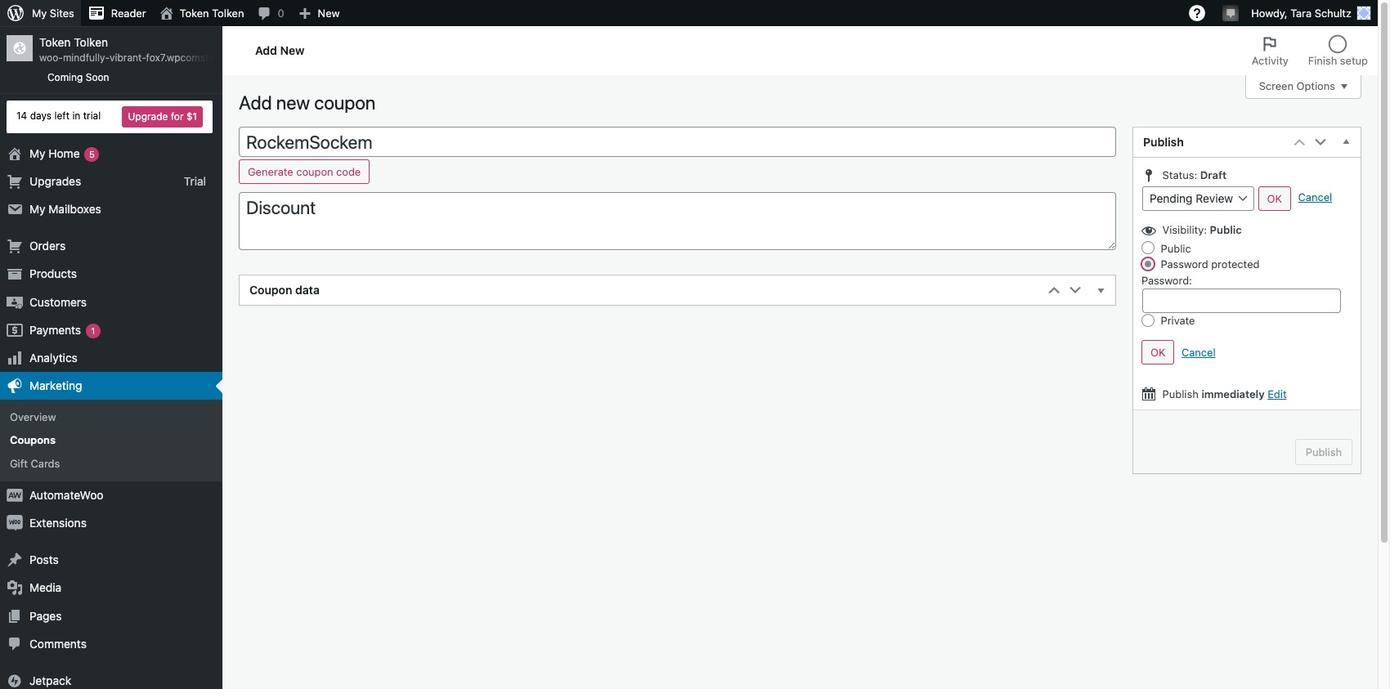 Task type: vqa. For each thing, say whether or not it's contained in the screenshot.
rightmost the
no



Task type: locate. For each thing, give the bounding box(es) containing it.
1 vertical spatial public
[[1161, 242, 1191, 255]]

token tolken woo-mindfully-vibrant-fox7.wpcomstaging.com coming soon
[[39, 35, 257, 83]]

overview
[[10, 411, 56, 424]]

my for my home 5
[[29, 146, 45, 160]]

sites
[[50, 7, 74, 20]]

main menu navigation
[[0, 26, 257, 689]]

publish for publish
[[1143, 135, 1184, 149]]

overview link
[[0, 406, 222, 429]]

my left home
[[29, 146, 45, 160]]

1 horizontal spatial public
[[1210, 223, 1242, 236]]

toolbar navigation
[[0, 0, 1378, 29]]

media link
[[0, 574, 222, 602]]

tolken left 0 link
[[212, 7, 244, 20]]

0 horizontal spatial token
[[39, 35, 71, 49]]

my down the upgrades
[[29, 202, 45, 216]]

add new coupon
[[239, 92, 376, 114]]

publish left immediately
[[1162, 387, 1199, 401]]

coupon data
[[249, 283, 320, 297]]

tara
[[1290, 7, 1312, 20]]

Private radio
[[1141, 314, 1155, 327]]

ok link down private radio
[[1141, 340, 1175, 365]]

customers
[[29, 295, 87, 309]]

1 vertical spatial cancel link
[[1177, 342, 1220, 365]]

pages
[[29, 609, 62, 623]]

token inside token tolken woo-mindfully-vibrant-fox7.wpcomstaging.com coming soon
[[39, 35, 71, 49]]

tolken inside 'token tolken' link
[[212, 7, 244, 20]]

1 vertical spatial add
[[239, 92, 272, 114]]

ok link
[[1258, 186, 1291, 211], [1141, 340, 1175, 365]]

1 horizontal spatial new
[[318, 7, 340, 20]]

1 horizontal spatial tolken
[[212, 7, 244, 20]]

1 horizontal spatial token
[[180, 7, 209, 20]]

finish setup button
[[1298, 26, 1378, 75]]

tolken inside token tolken woo-mindfully-vibrant-fox7.wpcomstaging.com coming soon
[[74, 35, 108, 49]]

add new
[[255, 43, 304, 57]]

ok link up protected at top right
[[1258, 186, 1291, 211]]

1 vertical spatial cancel
[[1182, 346, 1216, 359]]

tolken up mindfully-
[[74, 35, 108, 49]]

public up password
[[1161, 242, 1191, 255]]

0 horizontal spatial ok link
[[1141, 340, 1175, 365]]

add for add new
[[255, 43, 277, 57]]

gift cards
[[10, 457, 60, 470]]

0 vertical spatial ok link
[[1258, 186, 1291, 211]]

password:
[[1141, 274, 1192, 287]]

1 horizontal spatial ok
[[1267, 192, 1282, 205]]

token inside 'toolbar' navigation
[[180, 7, 209, 20]]

0 vertical spatial add
[[255, 43, 277, 57]]

tab list
[[1242, 26, 1378, 75]]

marketing
[[29, 379, 82, 393]]

token for token tolken
[[180, 7, 209, 20]]

code
[[336, 166, 361, 179]]

0 vertical spatial publish
[[1143, 135, 1184, 149]]

my mailboxes link
[[0, 195, 222, 223]]

orders
[[29, 239, 66, 253]]

vibrant-
[[110, 52, 146, 64]]

0 horizontal spatial cancel link
[[1177, 342, 1220, 365]]

0 vertical spatial cancel
[[1298, 191, 1332, 204]]

my for my sites
[[32, 7, 47, 20]]

analytics link
[[0, 344, 222, 372]]

add left the new
[[239, 92, 272, 114]]

marketing link
[[0, 372, 222, 400]]

immediately
[[1201, 387, 1265, 401]]

0 horizontal spatial ok
[[1150, 346, 1166, 359]]

None submit
[[1295, 439, 1352, 465]]

woo-
[[39, 52, 63, 64]]

0 vertical spatial public
[[1210, 223, 1242, 236]]

status: draft
[[1159, 168, 1227, 181]]

coupon left code
[[296, 166, 333, 179]]

pages link
[[0, 602, 222, 630]]

orders link
[[0, 232, 222, 260]]

coupon right the new
[[314, 92, 376, 114]]

add for add new coupon
[[239, 92, 272, 114]]

new right 0
[[318, 7, 340, 20]]

0 vertical spatial token
[[180, 7, 209, 20]]

new inside 'toolbar' navigation
[[318, 7, 340, 20]]

public up protected at top right
[[1210, 223, 1242, 236]]

None text field
[[239, 127, 1116, 157]]

my left sites
[[32, 7, 47, 20]]

publish
[[1143, 135, 1184, 149], [1162, 387, 1199, 401]]

home
[[48, 146, 80, 160]]

1 vertical spatial publish
[[1162, 387, 1199, 401]]

automatewoo
[[29, 488, 103, 502]]

coupons link
[[0, 429, 222, 452]]

Password: text field
[[1142, 289, 1341, 313]]

draft
[[1200, 168, 1227, 181]]

media
[[29, 581, 62, 595]]

my sites link
[[0, 0, 81, 26]]

jetpack
[[29, 674, 71, 688]]

1 vertical spatial tolken
[[74, 35, 108, 49]]

1
[[91, 325, 95, 336]]

gift
[[10, 457, 28, 470]]

notification image
[[1224, 6, 1237, 19]]

activity
[[1252, 54, 1289, 67]]

extensions link
[[0, 509, 222, 537]]

0 vertical spatial my
[[32, 7, 47, 20]]

5
[[89, 148, 95, 159]]

payments 1
[[29, 323, 95, 337]]

0 vertical spatial tolken
[[212, 7, 244, 20]]

2 vertical spatial my
[[29, 202, 45, 216]]

new
[[318, 7, 340, 20], [280, 43, 304, 57]]

tolken
[[212, 7, 244, 20], [74, 35, 108, 49]]

token up woo-
[[39, 35, 71, 49]]

screen options
[[1259, 80, 1335, 93]]

new down 0
[[280, 43, 304, 57]]

0 vertical spatial new
[[318, 7, 340, 20]]

0 horizontal spatial public
[[1161, 242, 1191, 255]]

add down 0 link
[[255, 43, 277, 57]]

add
[[255, 43, 277, 57], [239, 92, 272, 114]]

cancel link
[[1294, 187, 1336, 210], [1177, 342, 1220, 365]]

1 vertical spatial token
[[39, 35, 71, 49]]

0 horizontal spatial new
[[280, 43, 304, 57]]

0 vertical spatial cancel link
[[1294, 187, 1336, 210]]

coupon
[[314, 92, 376, 114], [296, 166, 333, 179]]

1 vertical spatial ok
[[1150, 346, 1166, 359]]

0 horizontal spatial cancel
[[1182, 346, 1216, 359]]

upgrades
[[29, 174, 81, 188]]

0 horizontal spatial tolken
[[74, 35, 108, 49]]

1 horizontal spatial ok link
[[1258, 186, 1291, 211]]

publish up the 'status:'
[[1143, 135, 1184, 149]]

my
[[32, 7, 47, 20], [29, 146, 45, 160], [29, 202, 45, 216]]

trial
[[83, 110, 101, 122]]

$1
[[186, 110, 197, 122]]

0 vertical spatial ok
[[1267, 192, 1282, 205]]

token up fox7.wpcomstaging.com
[[180, 7, 209, 20]]

my inside 'toolbar' navigation
[[32, 7, 47, 20]]

visibility: public
[[1159, 223, 1242, 236]]

tab list containing activity
[[1242, 26, 1378, 75]]

tolken for token tolken
[[212, 7, 244, 20]]

1 vertical spatial my
[[29, 146, 45, 160]]

public
[[1210, 223, 1242, 236], [1161, 242, 1191, 255]]

finish
[[1308, 54, 1337, 67]]

cancel
[[1298, 191, 1332, 204], [1182, 346, 1216, 359]]

screen options button
[[1245, 74, 1361, 99]]

status:
[[1162, 168, 1197, 181]]

password protected
[[1161, 258, 1260, 271]]



Task type: describe. For each thing, give the bounding box(es) containing it.
my mailboxes
[[29, 202, 101, 216]]

left
[[54, 110, 70, 122]]

0 link
[[251, 0, 291, 26]]

generate coupon code link
[[239, 160, 370, 184]]

trial
[[184, 174, 206, 188]]

publish for publish immediately edit
[[1162, 387, 1199, 401]]

Password protected radio
[[1141, 258, 1155, 271]]

coupons
[[10, 434, 56, 447]]

schultz
[[1315, 7, 1352, 20]]

howdy,
[[1251, 7, 1288, 20]]

edit button
[[1268, 387, 1287, 401]]

mindfully-
[[63, 52, 110, 64]]

0
[[278, 7, 284, 20]]

automatewoo link
[[0, 481, 222, 509]]

token tolken link
[[153, 0, 251, 26]]

coupon
[[249, 283, 292, 297]]

setup
[[1340, 54, 1368, 67]]

visibility:
[[1162, 223, 1207, 236]]

1 vertical spatial ok link
[[1141, 340, 1175, 365]]

protected
[[1211, 258, 1260, 271]]

jetpack link
[[0, 667, 222, 689]]

comments
[[29, 637, 87, 651]]

fox7.wpcomstaging.com
[[146, 52, 257, 64]]

Public radio
[[1141, 242, 1155, 255]]

tolken for token tolken woo-mindfully-vibrant-fox7.wpcomstaging.com coming soon
[[74, 35, 108, 49]]

screen
[[1259, 80, 1294, 93]]

new link
[[291, 0, 346, 26]]

token tolken
[[180, 7, 244, 20]]

token for token tolken woo-mindfully-vibrant-fox7.wpcomstaging.com coming soon
[[39, 35, 71, 49]]

reader link
[[81, 0, 153, 26]]

comments link
[[0, 630, 222, 658]]

analytics
[[29, 351, 78, 365]]

cards
[[31, 457, 60, 470]]

upgrade
[[128, 110, 168, 122]]

reader
[[111, 7, 146, 20]]

publish immediately edit
[[1159, 387, 1287, 401]]

posts link
[[0, 546, 222, 574]]

1 vertical spatial new
[[280, 43, 304, 57]]

1 horizontal spatial cancel link
[[1294, 187, 1336, 210]]

generate
[[248, 166, 293, 179]]

14 days left in trial
[[16, 110, 101, 122]]

for
[[171, 110, 184, 122]]

0 vertical spatial coupon
[[314, 92, 376, 114]]

upgrade for $1 button
[[122, 106, 203, 127]]

soon
[[86, 71, 109, 83]]

private
[[1161, 314, 1195, 327]]

1 horizontal spatial cancel
[[1298, 191, 1332, 204]]

Description (optional) text field
[[239, 193, 1116, 250]]

1 vertical spatial coupon
[[296, 166, 333, 179]]

posts
[[29, 553, 59, 567]]

gift cards link
[[0, 452, 222, 475]]

upgrade for $1
[[128, 110, 197, 122]]

my home 5
[[29, 146, 95, 160]]

finish setup
[[1308, 54, 1368, 67]]

payments
[[29, 323, 81, 337]]

customers link
[[0, 288, 222, 316]]

generate coupon code
[[248, 166, 361, 179]]

password
[[1161, 258, 1208, 271]]

products
[[29, 267, 77, 281]]

options
[[1296, 80, 1335, 93]]

extensions
[[29, 516, 87, 530]]

my sites
[[32, 7, 74, 20]]

my for my mailboxes
[[29, 202, 45, 216]]

mailboxes
[[48, 202, 101, 216]]

data
[[295, 283, 320, 297]]

howdy, tara schultz
[[1251, 7, 1352, 20]]

14
[[16, 110, 27, 122]]

products link
[[0, 260, 222, 288]]

new
[[276, 92, 310, 114]]

in
[[72, 110, 80, 122]]

edit
[[1268, 387, 1287, 401]]

activity button
[[1242, 26, 1298, 75]]



